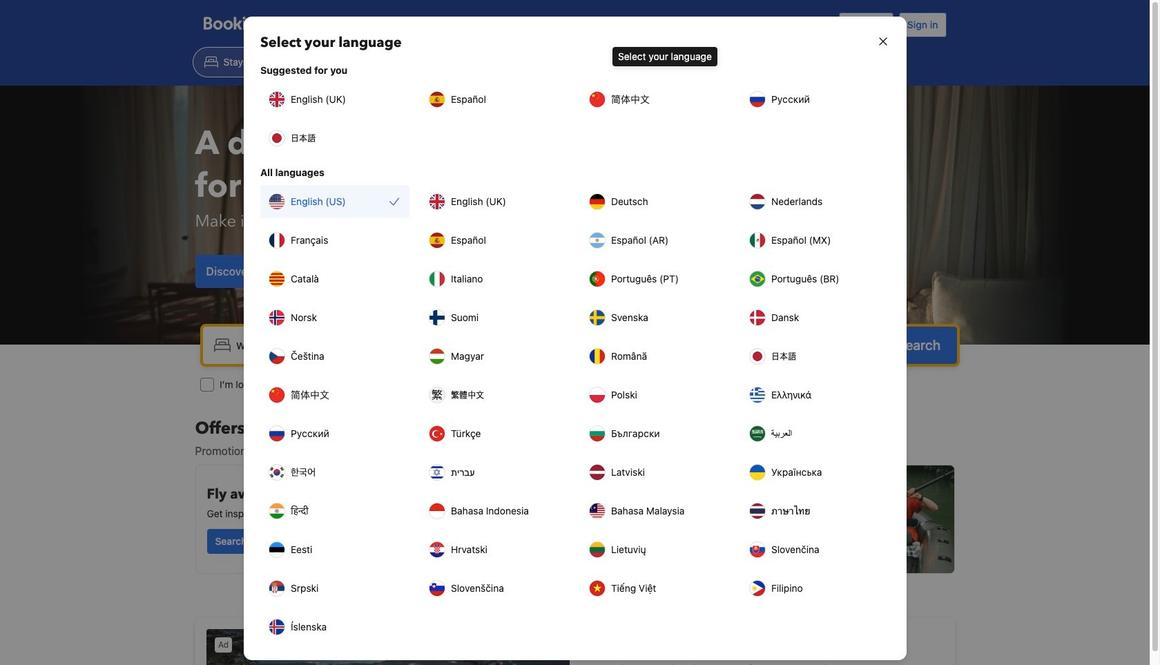 Task type: locate. For each thing, give the bounding box(es) containing it.
main content
[[190, 418, 961, 665]]

fly away to your dream vacation image
[[472, 477, 558, 563]]

a young girl and woman kayak on a river image
[[582, 466, 955, 574]]

booking.com image
[[204, 17, 303, 33]]

dialog
[[227, 0, 924, 665]]



Task type: vqa. For each thing, say whether or not it's contained in the screenshot.
A Young Girl And Woman Kayak On A River image
yes



